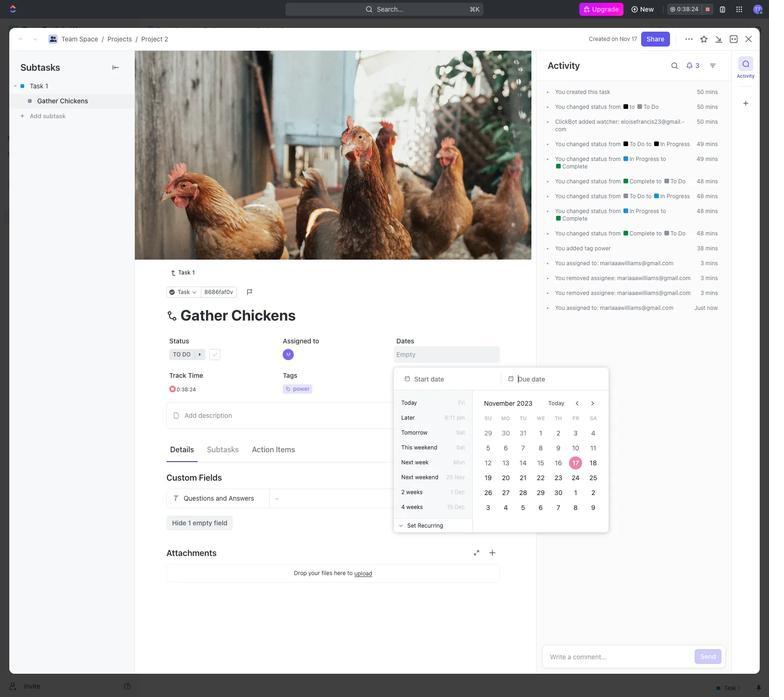 Task type: vqa. For each thing, say whether or not it's contained in the screenshot.


Task type: describe. For each thing, give the bounding box(es) containing it.
1 button for 2
[[209, 177, 222, 187]]

upload button
[[355, 570, 373, 577]]

1 dec
[[451, 489, 466, 496]]

task 2
[[188, 178, 207, 186]]

6 from from the top
[[609, 208, 622, 215]]

action items
[[252, 445, 295, 454]]

1 horizontal spatial team space link
[[145, 24, 195, 35]]

0 horizontal spatial projects link
[[108, 35, 132, 43]]

6 status from the top
[[592, 208, 608, 215]]

1 vertical spatial 9
[[592, 504, 596, 512]]

4 you from the top
[[556, 155, 566, 162]]

Search tasks... text field
[[654, 106, 747, 120]]

customize
[[691, 86, 723, 94]]

sidebar navigation
[[0, 19, 139, 697]]

19
[[485, 474, 492, 482]]

2 horizontal spatial 4
[[592, 429, 596, 437]]

6 you from the top
[[556, 193, 566, 200]]

team space
[[156, 26, 193, 34]]

questions and answers
[[184, 495, 254, 502]]

2 3 mins from the top
[[701, 275, 719, 282]]

7 from from the top
[[609, 230, 622, 237]]

2 status from the top
[[592, 141, 608, 148]]

2023
[[517, 399, 533, 407]]

custom
[[167, 473, 197, 483]]

set
[[408, 522, 417, 529]]

set recurring
[[408, 522, 444, 529]]

0 horizontal spatial project 2 link
[[141, 35, 168, 43]]

dec for 1 dec
[[455, 489, 466, 496]]

you added tag power
[[556, 245, 612, 252]]

1 horizontal spatial project 2 link
[[245, 24, 287, 35]]

0 vertical spatial added
[[579, 118, 596, 125]]

inbox
[[22, 64, 39, 72]]

add down task 2
[[188, 194, 200, 202]]

gather
[[37, 97, 58, 105]]

mo
[[502, 415, 511, 421]]

0 vertical spatial 30
[[502, 429, 510, 437]]

27
[[503, 489, 510, 497]]

0 vertical spatial add task
[[703, 60, 731, 68]]

2 inside project 2 link
[[280, 26, 284, 34]]

3 changed from the top
[[567, 155, 590, 162]]

november
[[485, 399, 516, 407]]

dates
[[397, 337, 415, 345]]

fields
[[199, 473, 222, 483]]

12 you from the top
[[556, 290, 566, 297]]

items
[[276, 445, 295, 454]]

sat for tomorrow
[[457, 429, 466, 436]]

drop your files here to upload
[[294, 570, 373, 577]]

gantt link
[[314, 84, 333, 97]]

Edit task name text field
[[167, 307, 500, 324]]

files
[[322, 570, 333, 577]]

you created this task
[[556, 88, 611, 95]]

50 for added watcher:
[[698, 118, 705, 125]]

to inside drop your files here to upload
[[348, 570, 353, 577]]

3 mins from the top
[[706, 118, 719, 125]]

7 status from the top
[[592, 230, 608, 237]]

21
[[520, 474, 527, 482]]

0 vertical spatial 17
[[632, 35, 638, 42]]

watcher:
[[598, 118, 620, 125]]

3 3 mins from the top
[[701, 290, 719, 297]]

8 you from the top
[[556, 230, 566, 237]]

1 vertical spatial projects
[[108, 35, 132, 43]]

5 from from the top
[[609, 193, 622, 200]]

add description
[[185, 412, 232, 420]]

track
[[169, 372, 187, 380]]

power
[[595, 245, 612, 252]]

added watcher:
[[578, 118, 622, 125]]

0 vertical spatial subtasks
[[20, 62, 60, 73]]

gather chickens link
[[9, 94, 135, 108]]

1 vertical spatial added
[[567, 245, 584, 252]]

0 horizontal spatial 6
[[504, 444, 508, 452]]

5 changed from the top
[[567, 193, 590, 200]]

28
[[520, 489, 528, 497]]

details
[[170, 445, 194, 454]]

0 horizontal spatial 7
[[522, 444, 526, 452]]

4 weeks
[[402, 504, 423, 511]]

custom fields button
[[167, 467, 500, 489]]

1 horizontal spatial task 1 link
[[167, 267, 199, 279]]

recurring
[[418, 522, 444, 529]]

weeks for 4 weeks
[[407, 504, 423, 511]]

8686faf0v
[[205, 289, 233, 296]]

subtasks inside subtasks button
[[207, 445, 239, 454]]

10 you from the top
[[556, 260, 566, 267]]

eloisefrancis23@gmail.
[[622, 118, 686, 125]]

empty
[[193, 519, 212, 527]]

5 you from the top
[[556, 178, 566, 185]]

mon
[[454, 459, 466, 466]]

today button
[[543, 396, 571, 411]]

invite
[[24, 682, 40, 690]]

22
[[538, 474, 545, 482]]

2 weeks
[[402, 489, 423, 496]]

add description button
[[170, 408, 497, 423]]

weekend for this weekend
[[414, 444, 438, 451]]

status
[[169, 337, 189, 345]]

pm
[[457, 414, 466, 421]]

dashboards link
[[4, 93, 135, 108]]

this
[[589, 88, 598, 95]]

2 changed from the top
[[567, 141, 590, 148]]

weekend for next weekend
[[416, 474, 439, 481]]

3 from from the top
[[609, 155, 622, 162]]

1 vertical spatial 6
[[539, 504, 543, 512]]

send
[[701, 653, 717, 661]]

1 status from the top
[[592, 103, 608, 110]]

6:11 pm
[[445, 414, 466, 421]]

1 inside custom fields element
[[188, 519, 191, 527]]

project inside project 2 link
[[257, 26, 279, 34]]

tags
[[283, 372, 298, 380]]

0 vertical spatial share
[[658, 26, 676, 34]]

custom fields
[[167, 473, 222, 483]]

1 vertical spatial share
[[647, 35, 665, 43]]

2 vertical spatial task 1
[[178, 269, 195, 276]]

11 you from the top
[[556, 275, 566, 282]]

5 changed status from from the top
[[566, 193, 623, 200]]

1 vertical spatial 30
[[555, 489, 563, 497]]

home
[[22, 48, 40, 56]]

4 status from the top
[[592, 178, 608, 185]]

you assigned to: mariaaawilliams@gmail.com for just now
[[556, 304, 674, 311]]

you assigned to: mariaaawilliams@gmail.com for 3 mins
[[556, 260, 674, 267]]

this
[[402, 444, 413, 451]]

1 vertical spatial 7
[[557, 504, 561, 512]]

0 horizontal spatial task 1 link
[[9, 79, 135, 94]]

2 assignee: from the top
[[592, 290, 617, 297]]

hide for hide
[[483, 109, 496, 116]]

1 horizontal spatial 4
[[504, 504, 508, 512]]

description
[[199, 412, 232, 420]]

7 changed status from from the top
[[566, 230, 623, 237]]

task sidebar navigation tab list
[[736, 56, 757, 111]]

0 horizontal spatial 4
[[402, 504, 405, 511]]

docs
[[22, 80, 38, 88]]

time
[[188, 372, 203, 380]]

⌘k
[[470, 5, 480, 13]]

3 you from the top
[[556, 141, 566, 148]]

0 vertical spatial user group image
[[148, 27, 154, 32]]

1 removed from the top
[[567, 275, 590, 282]]

fri
[[459, 399, 466, 406]]

5 status from the top
[[592, 193, 608, 200]]

0 horizontal spatial today
[[402, 399, 417, 406]]

4 changed status from from the top
[[566, 178, 623, 185]]

50 mins for added watcher:
[[698, 118, 719, 125]]

0 horizontal spatial nov
[[455, 474, 466, 481]]

board
[[174, 86, 192, 94]]

4 changed from the top
[[567, 178, 590, 185]]

next weekend
[[402, 474, 439, 481]]

empty
[[397, 351, 416, 359]]

tag
[[585, 245, 594, 252]]

15 for 15 dec
[[448, 504, 454, 511]]

to: for 3 mins
[[592, 260, 599, 267]]

subtasks button
[[204, 441, 243, 458]]

0:38:24 button
[[668, 4, 714, 15]]

add left description
[[185, 412, 197, 420]]

home link
[[4, 45, 135, 60]]

space for team space / projects / project 2
[[79, 35, 98, 43]]

upgrade
[[593, 5, 620, 13]]

2 you from the top
[[556, 103, 566, 110]]

add up customize
[[703, 60, 715, 68]]

7 you from the top
[[556, 208, 566, 215]]

Start date text field
[[415, 375, 492, 383]]

0 vertical spatial project 2
[[257, 26, 284, 34]]

eloisefrancis23@gmail. com
[[556, 118, 686, 133]]

created
[[590, 35, 611, 42]]

2 vertical spatial add task button
[[183, 193, 219, 204]]

new button
[[628, 2, 660, 17]]

today inside 'button'
[[549, 400, 565, 407]]

4 48 mins from the top
[[698, 230, 719, 237]]

assignees button
[[376, 107, 420, 118]]

team for team space / projects / project 2
[[61, 35, 78, 43]]

new
[[641, 5, 655, 13]]



Task type: locate. For each thing, give the bounding box(es) containing it.
user group image
[[10, 182, 17, 188]]

hide inside custom fields element
[[172, 519, 186, 527]]

15 for 15
[[538, 459, 545, 467]]

0 vertical spatial dec
[[455, 489, 466, 496]]

2 vertical spatial project
[[162, 55, 203, 71]]

november 2023
[[485, 399, 533, 407]]

1 you removed assignee: mariaaawilliams@gmail.com from the top
[[556, 275, 692, 282]]

task 1
[[30, 82, 48, 90], [188, 162, 207, 170], [178, 269, 195, 276]]

hide 1 empty field
[[172, 519, 228, 527]]

1 you from the top
[[556, 88, 566, 95]]

4 from from the top
[[609, 178, 622, 185]]

assigned
[[283, 337, 312, 345]]

11 mins from the top
[[706, 260, 719, 267]]

0 vertical spatial 50 mins
[[698, 88, 719, 95]]

1 vertical spatial 29
[[537, 489, 545, 497]]

0 vertical spatial 8
[[539, 444, 543, 452]]

1 horizontal spatial user group image
[[148, 27, 154, 32]]

attachments
[[167, 548, 217, 558]]

49 for in progress
[[698, 155, 705, 162]]

today up th
[[549, 400, 565, 407]]

1 you assigned to: mariaaawilliams@gmail.com from the top
[[556, 260, 674, 267]]

2 25 from the left
[[590, 474, 598, 482]]

1 assignee: from the top
[[592, 275, 617, 282]]

1 dec from the top
[[455, 489, 466, 496]]

tu
[[520, 415, 527, 421]]

now
[[708, 304, 719, 311]]

add task button down calendar link
[[239, 129, 278, 141]]

sat up 'mon' in the bottom right of the page
[[457, 444, 466, 451]]

3 50 from the top
[[698, 118, 705, 125]]

1 vertical spatial nov
[[455, 474, 466, 481]]

7 up 14
[[522, 444, 526, 452]]

24
[[573, 474, 580, 482]]

share down new
[[647, 35, 665, 43]]

9
[[557, 444, 561, 452], [592, 504, 596, 512]]

this weekend
[[402, 444, 438, 451]]

1 horizontal spatial today
[[549, 400, 565, 407]]

subtasks up fields
[[207, 445, 239, 454]]

1 vertical spatial you assigned to: mariaaawilliams@gmail.com
[[556, 304, 674, 311]]

assigned for just now
[[567, 304, 591, 311]]

0 horizontal spatial activity
[[548, 60, 581, 71]]

you assigned to: mariaaawilliams@gmail.com
[[556, 260, 674, 267], [556, 304, 674, 311]]

0 horizontal spatial team
[[61, 35, 78, 43]]

field
[[214, 519, 228, 527]]

25 for 25
[[590, 474, 598, 482]]

in progress
[[173, 131, 210, 138], [660, 141, 691, 148], [629, 155, 662, 162], [660, 193, 691, 200], [629, 208, 662, 215]]

2 49 mins from the top
[[698, 155, 719, 162]]

1 horizontal spatial team
[[156, 26, 173, 34]]

0 vertical spatial team
[[156, 26, 173, 34]]

dec up 15 dec
[[455, 489, 466, 496]]

activity inside task sidebar content section
[[548, 60, 581, 71]]

0 vertical spatial hide
[[483, 109, 496, 116]]

weekend up 'week'
[[414, 444, 438, 451]]

assigned
[[567, 260, 591, 267], [567, 304, 591, 311]]

1 vertical spatial 1 button
[[209, 177, 222, 187]]

fr
[[573, 415, 580, 421]]

25 for 25 nov
[[447, 474, 454, 481]]

4 down 27
[[504, 504, 508, 512]]

2 48 from the top
[[698, 193, 705, 200]]

weeks down 2 weeks at the bottom of page
[[407, 504, 423, 511]]

7 down 23
[[557, 504, 561, 512]]

1 horizontal spatial projects
[[213, 26, 237, 34]]

1 48 mins from the top
[[698, 178, 719, 185]]

29 down su
[[485, 429, 493, 437]]

2 removed from the top
[[567, 290, 590, 297]]

1 horizontal spatial 7
[[557, 504, 561, 512]]

1 vertical spatial assignee:
[[592, 290, 617, 297]]

3 50 mins from the top
[[698, 118, 719, 125]]

1 to: from the top
[[592, 260, 599, 267]]

0 horizontal spatial 5
[[487, 444, 491, 452]]

1 vertical spatial removed
[[567, 290, 590, 297]]

changed
[[567, 103, 590, 110], [567, 141, 590, 148], [567, 155, 590, 162], [567, 178, 590, 185], [567, 193, 590, 200], [567, 208, 590, 215], [567, 230, 590, 237]]

49
[[698, 141, 705, 148], [698, 155, 705, 162]]

25 down '18'
[[590, 474, 598, 482]]

1 vertical spatial activity
[[738, 73, 756, 79]]

sat down pm
[[457, 429, 466, 436]]

0 vertical spatial next
[[402, 459, 414, 466]]

share
[[658, 26, 676, 34], [647, 35, 665, 43]]

inbox link
[[4, 61, 135, 76]]

sat for this weekend
[[457, 444, 466, 451]]

nov down 'mon' in the bottom right of the page
[[455, 474, 466, 481]]

8 mins from the top
[[706, 208, 719, 215]]

4 down 2 weeks at the bottom of page
[[402, 504, 405, 511]]

0 horizontal spatial space
[[79, 35, 98, 43]]

3 status from the top
[[592, 155, 608, 162]]

nov right on
[[620, 35, 631, 42]]

9 up 16
[[557, 444, 561, 452]]

1 button
[[208, 161, 221, 170], [209, 177, 222, 187]]

2 from from the top
[[609, 141, 622, 148]]

1 50 mins from the top
[[698, 88, 719, 95]]

1 mins from the top
[[706, 88, 719, 95]]

1 assigned from the top
[[567, 260, 591, 267]]

0 vertical spatial 9
[[557, 444, 561, 452]]

50
[[698, 88, 705, 95], [698, 103, 705, 110], [698, 118, 705, 125]]

Due date text field
[[519, 375, 596, 383]]

0 vertical spatial 29
[[485, 429, 493, 437]]

1 horizontal spatial 8
[[574, 504, 579, 512]]

49 mins for to do
[[698, 141, 719, 148]]

1 vertical spatial 49 mins
[[698, 155, 719, 162]]

15
[[538, 459, 545, 467], [448, 504, 454, 511]]

customize button
[[679, 84, 726, 97]]

1 vertical spatial task 1 link
[[167, 267, 199, 279]]

17 right on
[[632, 35, 638, 42]]

3 48 mins from the top
[[698, 208, 719, 215]]

assignees
[[388, 109, 416, 116]]

1 vertical spatial 8
[[574, 504, 579, 512]]

1 48 from the top
[[698, 178, 705, 185]]

1 vertical spatial hide
[[172, 519, 186, 527]]

0 horizontal spatial add task
[[188, 194, 215, 202]]

1 vertical spatial add task button
[[239, 129, 278, 141]]

add task up customize
[[703, 60, 731, 68]]

0 vertical spatial you assigned to: mariaaawilliams@gmail.com
[[556, 260, 674, 267]]

5 up 12
[[487, 444, 491, 452]]

weekend
[[414, 444, 438, 451], [416, 474, 439, 481]]

7 changed from the top
[[567, 230, 590, 237]]

4 up the 11
[[592, 429, 596, 437]]

50 for changed status from
[[698, 103, 705, 110]]

1 horizontal spatial 29
[[537, 489, 545, 497]]

dec for 15 dec
[[455, 504, 466, 511]]

progress
[[180, 131, 210, 138], [667, 141, 691, 148], [637, 155, 660, 162], [667, 193, 691, 200], [637, 208, 660, 215]]

30 down 23
[[555, 489, 563, 497]]

today
[[402, 399, 417, 406], [549, 400, 565, 407]]

1 horizontal spatial projects link
[[201, 24, 240, 35]]

tree
[[4, 162, 135, 288]]

5 mins from the top
[[706, 155, 719, 162]]

add task down task 2
[[188, 194, 215, 202]]

1 horizontal spatial hide
[[483, 109, 496, 116]]

weeks up 4 weeks
[[407, 489, 423, 496]]

1 horizontal spatial 17
[[632, 35, 638, 42]]

6 down the 22
[[539, 504, 543, 512]]

48 mins
[[698, 178, 719, 185], [698, 193, 719, 200], [698, 208, 719, 215], [698, 230, 719, 237]]

0 vertical spatial project
[[257, 26, 279, 34]]

spaces
[[7, 151, 27, 158]]

0 vertical spatial add task button
[[697, 56, 736, 71]]

1 25 from the left
[[447, 474, 454, 481]]

6:11
[[445, 414, 456, 421]]

15 down 1 dec
[[448, 504, 454, 511]]

0 vertical spatial 6
[[504, 444, 508, 452]]

list
[[209, 86, 220, 94]]

empty button
[[394, 347, 500, 363]]

49 mins for in progress
[[698, 155, 719, 162]]

6 changed status from from the top
[[566, 208, 623, 215]]

1 changed from the top
[[567, 103, 590, 110]]

0 horizontal spatial 17
[[573, 459, 580, 467]]

subtasks
[[20, 62, 60, 73], [207, 445, 239, 454]]

0 horizontal spatial 29
[[485, 429, 493, 437]]

7
[[522, 444, 526, 452], [557, 504, 561, 512]]

2 next from the top
[[402, 474, 414, 481]]

share button
[[652, 22, 681, 37], [642, 32, 671, 47]]

2 horizontal spatial add task
[[703, 60, 731, 68]]

16
[[555, 459, 562, 467]]

49 for to do
[[698, 141, 705, 148]]

20
[[502, 474, 510, 482]]

1 horizontal spatial 15
[[538, 459, 545, 467]]

list link
[[207, 84, 220, 97]]

calendar link
[[236, 84, 265, 97]]

1 50 from the top
[[698, 88, 705, 95]]

weekend down 'week'
[[416, 474, 439, 481]]

add task button
[[697, 56, 736, 71], [239, 129, 278, 141], [183, 193, 219, 204]]

tree inside sidebar navigation
[[4, 162, 135, 288]]

1 vertical spatial add task
[[250, 131, 275, 138]]

com
[[556, 118, 686, 133]]

2 dec from the top
[[455, 504, 466, 511]]

9 mins from the top
[[706, 230, 719, 237]]

6
[[504, 444, 508, 452], [539, 504, 543, 512]]

1 horizontal spatial 5
[[522, 504, 526, 512]]

15 dec
[[448, 504, 466, 511]]

0 vertical spatial task 1
[[30, 82, 48, 90]]

1 vertical spatial you removed assignee: mariaaawilliams@gmail.com
[[556, 290, 692, 297]]

10
[[573, 444, 580, 452]]

3 48 from the top
[[698, 208, 705, 215]]

2 you assigned to: mariaaawilliams@gmail.com from the top
[[556, 304, 674, 311]]

your
[[309, 570, 320, 577]]

30 down mo
[[502, 429, 510, 437]]

0 horizontal spatial projects
[[108, 35, 132, 43]]

29 down the 22
[[537, 489, 545, 497]]

user group image up home link
[[50, 36, 57, 42]]

1 vertical spatial task 1
[[188, 162, 207, 170]]

add task button down task 2
[[183, 193, 219, 204]]

weeks for 2 weeks
[[407, 489, 423, 496]]

13 mins from the top
[[706, 290, 719, 297]]

1 vertical spatial assigned
[[567, 304, 591, 311]]

0 horizontal spatial 8
[[539, 444, 543, 452]]

activity
[[548, 60, 581, 71], [738, 73, 756, 79]]

2 vertical spatial 50 mins
[[698, 118, 719, 125]]

to: for just now
[[592, 304, 599, 311]]

2 50 mins from the top
[[698, 103, 719, 110]]

action items button
[[249, 441, 299, 458]]

2 49 from the top
[[698, 155, 705, 162]]

13
[[503, 459, 510, 467]]

1 vertical spatial 50 mins
[[698, 103, 719, 110]]

1 horizontal spatial add task button
[[239, 129, 278, 141]]

1 horizontal spatial 6
[[539, 504, 543, 512]]

today up later
[[402, 399, 417, 406]]

upgrade link
[[580, 3, 624, 16]]

user group image left team space
[[148, 27, 154, 32]]

hide button
[[479, 107, 499, 118]]

mariaaawilliams@gmail.com
[[601, 260, 674, 267], [618, 275, 692, 282], [618, 290, 692, 297], [601, 304, 674, 311]]

1 vertical spatial 50
[[698, 103, 705, 110]]

sa
[[591, 415, 598, 421]]

action
[[252, 445, 274, 454]]

0 horizontal spatial hide
[[172, 519, 186, 527]]

1 49 from the top
[[698, 141, 705, 148]]

1 vertical spatial dec
[[455, 504, 466, 511]]

1 vertical spatial project 2
[[162, 55, 217, 71]]

0 horizontal spatial team space link
[[61, 35, 98, 43]]

answers
[[229, 495, 254, 502]]

next
[[402, 459, 414, 466], [402, 474, 414, 481]]

1 horizontal spatial 25
[[590, 474, 598, 482]]

board link
[[172, 84, 192, 97]]

0 vertical spatial projects
[[213, 26, 237, 34]]

2 48 mins from the top
[[698, 193, 719, 200]]

favorites
[[7, 135, 32, 142]]

user group image
[[148, 27, 154, 32], [50, 36, 57, 42]]

table
[[282, 86, 299, 94]]

0 vertical spatial 50
[[698, 88, 705, 95]]

3 changed status from from the top
[[566, 155, 623, 162]]

6 changed from the top
[[567, 208, 590, 215]]

docs link
[[4, 77, 135, 92]]

to
[[630, 103, 637, 110], [644, 103, 651, 110], [630, 141, 637, 148], [647, 141, 654, 148], [662, 155, 667, 162], [657, 178, 664, 185], [671, 178, 678, 185], [630, 193, 637, 200], [647, 193, 654, 200], [662, 208, 667, 215], [173, 220, 180, 227], [657, 230, 664, 237], [671, 230, 678, 237], [313, 337, 320, 345], [348, 570, 353, 577]]

0 horizontal spatial 15
[[448, 504, 454, 511]]

10 mins from the top
[[706, 245, 719, 252]]

12
[[485, 459, 492, 467]]

attachments button
[[167, 542, 500, 564]]

table link
[[281, 84, 299, 97]]

4 48 from the top
[[698, 230, 705, 237]]

1 button for 1
[[208, 161, 221, 170]]

5 down 28
[[522, 504, 526, 512]]

0 vertical spatial you removed assignee: mariaaawilliams@gmail.com
[[556, 275, 692, 282]]

1 from from the top
[[609, 103, 622, 110]]

0 vertical spatial task 1 link
[[9, 79, 135, 94]]

11
[[591, 444, 597, 452]]

0 vertical spatial nov
[[620, 35, 631, 42]]

next left 'week'
[[402, 459, 414, 466]]

custom fields element
[[167, 489, 500, 531]]

later
[[402, 414, 415, 421]]

38 mins
[[698, 245, 719, 252]]

13 you from the top
[[556, 304, 566, 311]]

2 to: from the top
[[592, 304, 599, 311]]

drop
[[294, 570, 307, 577]]

1 next from the top
[[402, 459, 414, 466]]

4
[[592, 429, 596, 437], [402, 504, 405, 511], [504, 504, 508, 512]]

next for next weekend
[[402, 474, 414, 481]]

1 vertical spatial project
[[141, 35, 163, 43]]

9 down '18'
[[592, 504, 596, 512]]

9 you from the top
[[556, 245, 566, 252]]

next up 2 weeks at the bottom of page
[[402, 474, 414, 481]]

add task down calendar
[[250, 131, 275, 138]]

1 49 mins from the top
[[698, 141, 719, 148]]

dec down 1 dec
[[455, 504, 466, 511]]

26
[[485, 489, 493, 497]]

hide for hide 1 empty field
[[172, 519, 186, 527]]

space for team space
[[174, 26, 193, 34]]

add task button up customize
[[697, 56, 736, 71]]

15 up the 22
[[538, 459, 545, 467]]

1 changed status from from the top
[[566, 103, 623, 110]]

17 up '24'
[[573, 459, 580, 467]]

2 50 from the top
[[698, 103, 705, 110]]

2 you removed assignee: mariaaawilliams@gmail.com from the top
[[556, 290, 692, 297]]

6 mins from the top
[[706, 178, 719, 185]]

1 vertical spatial 3 mins
[[701, 275, 719, 282]]

0 vertical spatial assigned
[[567, 260, 591, 267]]

2 mins from the top
[[706, 103, 719, 110]]

subtasks down home
[[20, 62, 60, 73]]

0 vertical spatial weeks
[[407, 489, 423, 496]]

added right clickbot
[[579, 118, 596, 125]]

next for next week
[[402, 459, 414, 466]]

0 horizontal spatial project 2
[[162, 55, 217, 71]]

1 vertical spatial team
[[61, 35, 78, 43]]

6 up the 13
[[504, 444, 508, 452]]

su
[[485, 415, 492, 421]]

0 horizontal spatial add task button
[[183, 193, 219, 204]]

0 vertical spatial activity
[[548, 60, 581, 71]]

25 nov
[[447, 474, 466, 481]]

1 sat from the top
[[457, 429, 466, 436]]

0 vertical spatial 49
[[698, 141, 705, 148]]

1 horizontal spatial nov
[[620, 35, 631, 42]]

8 down '24'
[[574, 504, 579, 512]]

3 mins
[[701, 260, 719, 267], [701, 275, 719, 282], [701, 290, 719, 297]]

4 mins from the top
[[706, 141, 719, 148]]

task sidebar content section
[[537, 51, 732, 674]]

and
[[216, 495, 227, 502]]

team for team space
[[156, 26, 173, 34]]

2 vertical spatial add task
[[188, 194, 215, 202]]

to:
[[592, 260, 599, 267], [592, 304, 599, 311]]

1 horizontal spatial 30
[[555, 489, 563, 497]]

1 vertical spatial space
[[79, 35, 98, 43]]

add down calendar link
[[250, 131, 261, 138]]

50 mins for changed status from
[[698, 103, 719, 110]]

8 up the 22
[[539, 444, 543, 452]]

12 mins from the top
[[706, 275, 719, 282]]

1 horizontal spatial activity
[[738, 73, 756, 79]]

activity inside task sidebar navigation tab list
[[738, 73, 756, 79]]

2 sat from the top
[[457, 444, 466, 451]]

2 assigned from the top
[[567, 304, 591, 311]]

0 vertical spatial assignee:
[[592, 275, 617, 282]]

1 vertical spatial user group image
[[50, 36, 57, 42]]

0 vertical spatial sat
[[457, 429, 466, 436]]

25 up 1 dec
[[447, 474, 454, 481]]

calendar
[[238, 86, 265, 94]]

share down new button
[[658, 26, 676, 34]]

questions
[[184, 495, 214, 502]]

0 vertical spatial weekend
[[414, 444, 438, 451]]

hide inside button
[[483, 109, 496, 116]]

0 horizontal spatial 25
[[447, 474, 454, 481]]

2 changed status from from the top
[[566, 141, 623, 148]]

7 mins from the top
[[706, 193, 719, 200]]

added left tag
[[567, 245, 584, 252]]

just
[[695, 304, 706, 311]]

1 3 mins from the top
[[701, 260, 719, 267]]

assigned for 3 mins
[[567, 260, 591, 267]]



